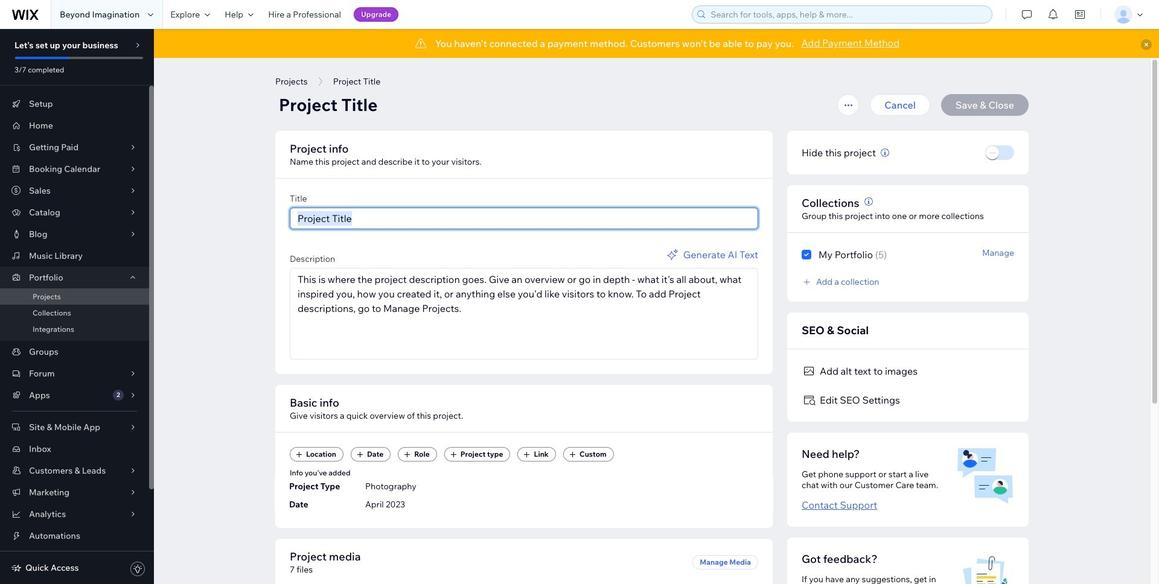 Task type: vqa. For each thing, say whether or not it's contained in the screenshot.
Sidebar element
yes



Task type: describe. For each thing, give the bounding box(es) containing it.
Give your project a title field
[[294, 208, 754, 229]]



Task type: locate. For each thing, give the bounding box(es) containing it.
sidebar element
[[0, 29, 154, 584]]

Search for tools, apps, help & more... field
[[707, 6, 988, 23]]

alert
[[154, 29, 1159, 58]]

None checkbox
[[802, 248, 1014, 262]]

Describe this project in as much detail as you want. text field
[[290, 269, 758, 359]]



